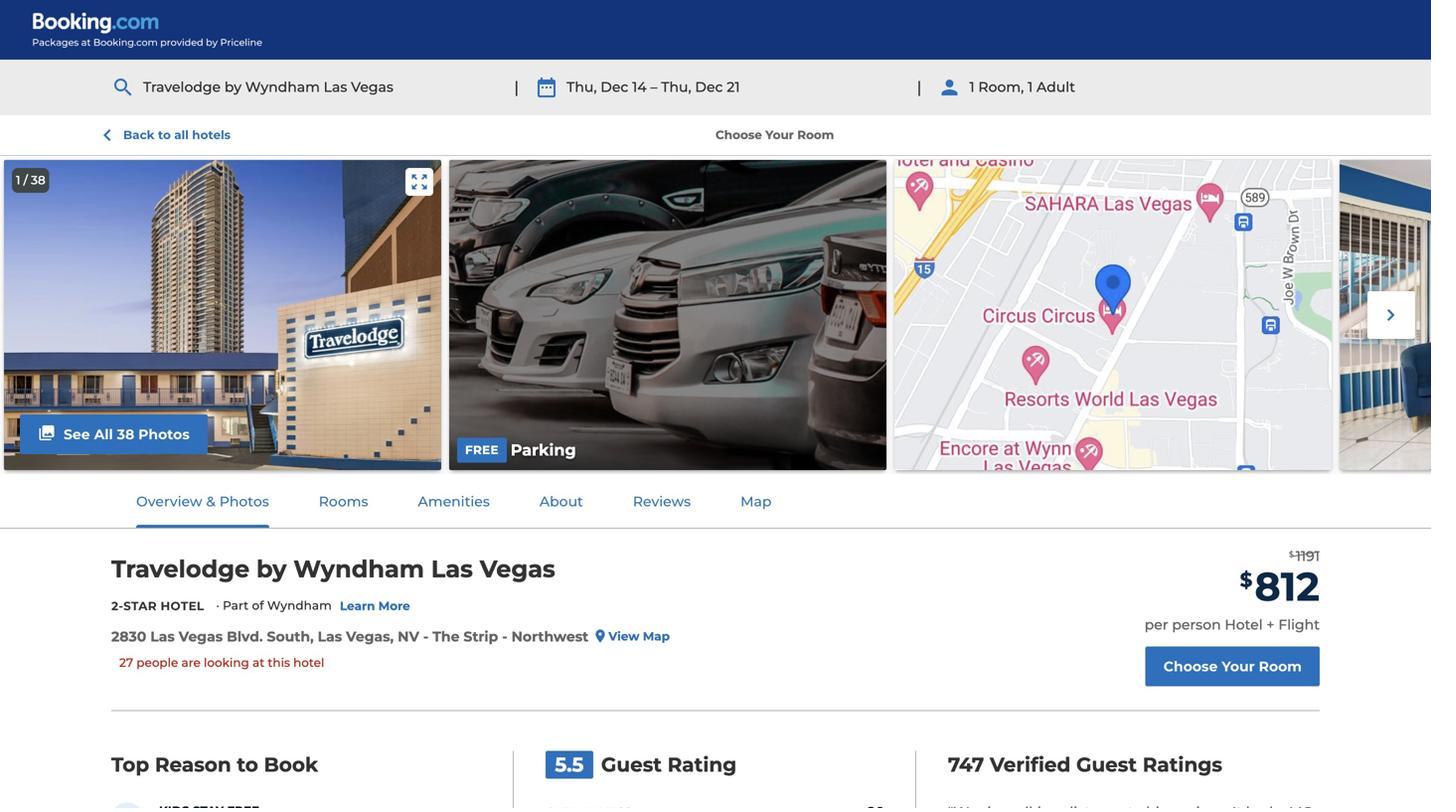 Task type: describe. For each thing, give the bounding box(es) containing it.
2 thu, from the left
[[661, 79, 692, 96]]

lobby or reception image
[[1340, 160, 1432, 470]]

reviews
[[633, 493, 691, 510]]

per
[[1145, 616, 1169, 633]]

0 vertical spatial $
[[1289, 550, 1294, 559]]

0 vertical spatial travelodge by wyndham las vegas
[[143, 79, 394, 96]]

overview
[[136, 493, 202, 510]]

38 for /
[[31, 173, 45, 187]]

2 dec from the left
[[695, 79, 723, 96]]

choose your room button
[[1146, 647, 1320, 686]]

room,
[[979, 79, 1024, 96]]

0 vertical spatial choose
[[716, 128, 762, 142]]

choose inside button
[[1164, 658, 1218, 675]]

1 horizontal spatial to
[[237, 753, 258, 777]]

1 for 1 room, 1 adult
[[970, 79, 975, 96]]

wyndham inside · part of wyndham learn more
[[267, 599, 332, 613]]

–
[[651, 79, 658, 96]]

5.5
[[555, 753, 584, 777]]

top
[[111, 753, 149, 777]]

1191
[[1296, 548, 1320, 565]]

rooms button
[[295, 475, 392, 528]]

1 room, 1 adult
[[970, 79, 1076, 96]]

+
[[1267, 616, 1275, 633]]

0 vertical spatial your
[[766, 128, 794, 142]]

to inside button
[[158, 128, 171, 142]]

0 vertical spatial travelodge
[[143, 79, 221, 96]]

part
[[223, 599, 249, 613]]

1 for 1 / 38
[[16, 173, 20, 187]]

room inside button
[[1259, 658, 1302, 675]]

overview & photos
[[136, 493, 269, 510]]

1 dec from the left
[[601, 79, 629, 96]]

back
[[123, 128, 155, 142]]

choose your room inside button
[[1164, 658, 1302, 675]]

star
[[123, 599, 157, 613]]

1 guest from the left
[[601, 753, 662, 777]]

hotel
[[293, 655, 324, 670]]

reviews button
[[609, 475, 715, 528]]

27 people are looking at this hotel
[[119, 655, 324, 670]]

1 horizontal spatial by
[[256, 555, 287, 584]]

guest rating
[[601, 753, 737, 777]]

all
[[94, 426, 113, 443]]

0 horizontal spatial map
[[643, 629, 670, 644]]

at
[[253, 655, 265, 670]]

see
[[64, 426, 90, 443]]

0 vertical spatial wyndham
[[245, 79, 320, 96]]

38 for all
[[117, 426, 134, 443]]

free
[[465, 443, 499, 457]]

747 verified guest ratings
[[948, 753, 1223, 777]]

verified
[[990, 753, 1071, 777]]

map inside tab list
[[741, 493, 772, 510]]

about button
[[516, 475, 607, 528]]

747
[[948, 753, 984, 777]]

1 vertical spatial vegas
[[480, 555, 555, 584]]

view map button
[[589, 628, 670, 645]]

of
[[252, 599, 264, 613]]

learn
[[340, 599, 375, 613]]

ratings
[[1143, 753, 1223, 777]]

rating
[[668, 753, 737, 777]]



Task type: locate. For each thing, give the bounding box(es) containing it.
$
[[1289, 550, 1294, 559], [1240, 568, 1253, 592]]

photos
[[138, 426, 190, 443], [219, 493, 269, 510]]

0 horizontal spatial to
[[158, 128, 171, 142]]

travelodge by wyndham las vegas up hotels
[[143, 79, 394, 96]]

0 vertical spatial choose your room
[[716, 128, 834, 142]]

$ 1191 $ 812 per person hotel + flight
[[1145, 548, 1320, 633]]

guest left ratings
[[1077, 753, 1137, 777]]

0 horizontal spatial thu,
[[567, 79, 597, 96]]

1 horizontal spatial hotel
[[1225, 616, 1263, 633]]

1 horizontal spatial guest
[[1077, 753, 1137, 777]]

38
[[31, 173, 45, 187], [117, 426, 134, 443]]

38 right /
[[31, 173, 45, 187]]

1 horizontal spatial map
[[741, 493, 772, 510]]

1 vertical spatial travelodge
[[111, 555, 250, 584]]

hotel left · at the bottom left of the page
[[161, 599, 204, 613]]

amenities button
[[394, 475, 514, 528]]

amenities
[[418, 493, 490, 510]]

thu, left 14 on the top of page
[[567, 79, 597, 96]]

choose down 21
[[716, 128, 762, 142]]

view
[[609, 629, 640, 644]]

travelodge by wyndham las vegas
[[143, 79, 394, 96], [111, 555, 555, 584]]

$ left 812
[[1240, 568, 1253, 592]]

1 left /
[[16, 173, 20, 187]]

2 guest from the left
[[1077, 753, 1137, 777]]

1 horizontal spatial vegas
[[480, 555, 555, 584]]

top reason to book
[[111, 753, 318, 777]]

1 horizontal spatial your
[[1222, 658, 1255, 675]]

by up of
[[256, 555, 287, 584]]

&
[[206, 493, 216, 510]]

| for thu, dec 14 – thu, dec 21
[[514, 77, 519, 97]]

1 vertical spatial map
[[643, 629, 670, 644]]

0 vertical spatial las
[[324, 79, 347, 96]]

0 horizontal spatial hotel
[[161, 599, 204, 613]]

reason
[[155, 753, 231, 777]]

to left book
[[237, 753, 258, 777]]

1 vertical spatial to
[[237, 753, 258, 777]]

are
[[181, 655, 201, 670]]

property building image
[[4, 160, 441, 470]]

tab list containing overview & photos
[[111, 474, 797, 528]]

/
[[24, 173, 28, 187]]

14
[[632, 79, 647, 96]]

about
[[540, 493, 583, 510]]

wyndham
[[245, 79, 320, 96], [294, 555, 424, 584], [267, 599, 332, 613]]

0 horizontal spatial 38
[[31, 173, 45, 187]]

see all 38 photos
[[64, 426, 190, 443]]

2-star hotel
[[111, 599, 204, 613]]

book
[[264, 753, 318, 777]]

all
[[174, 128, 189, 142]]

adult
[[1037, 79, 1076, 96]]

1 inside button
[[16, 173, 20, 187]]

1 vertical spatial choose
[[1164, 658, 1218, 675]]

1 horizontal spatial 1
[[970, 79, 975, 96]]

dec left 14 on the top of page
[[601, 79, 629, 96]]

0 horizontal spatial 1
[[16, 173, 20, 187]]

your
[[766, 128, 794, 142], [1222, 658, 1255, 675]]

1 vertical spatial choose your room
[[1164, 658, 1302, 675]]

0 horizontal spatial by
[[225, 79, 242, 96]]

1 vertical spatial las
[[431, 555, 473, 584]]

learn more button
[[340, 598, 410, 614]]

0 horizontal spatial guest
[[601, 753, 662, 777]]

1 / 38 button
[[4, 160, 441, 470]]

0 vertical spatial photos
[[138, 426, 190, 443]]

1 vertical spatial $
[[1240, 568, 1253, 592]]

choose
[[716, 128, 762, 142], [1164, 658, 1218, 675]]

0 horizontal spatial $
[[1240, 568, 1253, 592]]

1 horizontal spatial las
[[431, 555, 473, 584]]

0 vertical spatial map
[[741, 493, 772, 510]]

1 left adult
[[1028, 79, 1033, 96]]

1
[[970, 79, 975, 96], [1028, 79, 1033, 96], [16, 173, 20, 187]]

1 vertical spatial travelodge by wyndham las vegas
[[111, 555, 555, 584]]

room
[[798, 128, 834, 142], [1259, 658, 1302, 675]]

see all 38 photos button
[[20, 415, 208, 454]]

1 vertical spatial by
[[256, 555, 287, 584]]

photos inside 'button'
[[219, 493, 269, 510]]

hotel inside $ 1191 $ 812 per person hotel + flight
[[1225, 616, 1263, 633]]

1 horizontal spatial |
[[917, 77, 922, 97]]

booking.com packages image
[[32, 12, 264, 48]]

1 horizontal spatial photos
[[219, 493, 269, 510]]

photos right all
[[138, 426, 190, 443]]

overview & photos button
[[112, 475, 293, 528]]

view map
[[609, 629, 670, 644]]

1 horizontal spatial choose your room
[[1164, 658, 1302, 675]]

1 vertical spatial wyndham
[[294, 555, 424, 584]]

travelodge up 2-star hotel
[[111, 555, 250, 584]]

choose your room down 21
[[716, 128, 834, 142]]

1 vertical spatial 38
[[117, 426, 134, 443]]

0 horizontal spatial room
[[798, 128, 834, 142]]

choose down person
[[1164, 658, 1218, 675]]

dec left 21
[[695, 79, 723, 96]]

0 horizontal spatial las
[[324, 79, 347, 96]]

thu, dec 14 – thu, dec 21
[[567, 79, 740, 96]]

1 horizontal spatial thu,
[[661, 79, 692, 96]]

0 horizontal spatial |
[[514, 77, 519, 97]]

people
[[136, 655, 178, 670]]

0 horizontal spatial photos
[[138, 426, 190, 443]]

your inside button
[[1222, 658, 1255, 675]]

2-
[[111, 599, 123, 613]]

flight
[[1279, 616, 1320, 633]]

back to all hotels
[[123, 128, 231, 142]]

back to all hotels button
[[95, 123, 231, 147]]

·
[[216, 599, 219, 613]]

1 | from the left
[[514, 77, 519, 97]]

to left all at left
[[158, 128, 171, 142]]

1 horizontal spatial $
[[1289, 550, 1294, 559]]

map right view
[[643, 629, 670, 644]]

photos inside button
[[138, 426, 190, 443]]

this
[[268, 655, 290, 670]]

0 vertical spatial to
[[158, 128, 171, 142]]

0 horizontal spatial your
[[766, 128, 794, 142]]

38 right all
[[117, 426, 134, 443]]

· part of wyndham learn more
[[216, 599, 410, 613]]

hotel
[[161, 599, 204, 613], [1225, 616, 1263, 633]]

1 horizontal spatial 38
[[117, 426, 134, 443]]

1 thu, from the left
[[567, 79, 597, 96]]

photos right "&"
[[219, 493, 269, 510]]

looking
[[204, 655, 249, 670]]

1 left room,
[[970, 79, 975, 96]]

1 vertical spatial photos
[[219, 493, 269, 510]]

1 vertical spatial hotel
[[1225, 616, 1263, 633]]

0 horizontal spatial choose
[[716, 128, 762, 142]]

2 | from the left
[[917, 77, 922, 97]]

21
[[727, 79, 740, 96]]

by up hotels
[[225, 79, 242, 96]]

choose your room
[[716, 128, 834, 142], [1164, 658, 1302, 675]]

hotel left +
[[1225, 616, 1263, 633]]

to
[[158, 128, 171, 142], [237, 753, 258, 777]]

las
[[324, 79, 347, 96], [431, 555, 473, 584]]

0 horizontal spatial vegas
[[351, 79, 394, 96]]

0 vertical spatial vegas
[[351, 79, 394, 96]]

person
[[1172, 616, 1221, 633]]

0 vertical spatial hotel
[[161, 599, 204, 613]]

choose your room down person
[[1164, 658, 1302, 675]]

1 / 38
[[16, 173, 45, 187]]

thu,
[[567, 79, 597, 96], [661, 79, 692, 96]]

2 vertical spatial wyndham
[[267, 599, 332, 613]]

guest right 5.5
[[601, 753, 662, 777]]

dec
[[601, 79, 629, 96], [695, 79, 723, 96]]

travelodge by wyndham las vegas up · part of wyndham learn more
[[111, 555, 555, 584]]

thu, right the –
[[661, 79, 692, 96]]

0 vertical spatial room
[[798, 128, 834, 142]]

0 horizontal spatial dec
[[601, 79, 629, 96]]

1 horizontal spatial room
[[1259, 658, 1302, 675]]

27
[[119, 655, 133, 670]]

812
[[1255, 563, 1320, 611]]

tab list
[[111, 474, 797, 528]]

map
[[741, 493, 772, 510], [643, 629, 670, 644]]

1 horizontal spatial dec
[[695, 79, 723, 96]]

0 vertical spatial 38
[[31, 173, 45, 187]]

0 horizontal spatial choose your room
[[716, 128, 834, 142]]

0 vertical spatial by
[[225, 79, 242, 96]]

parking
[[511, 440, 576, 460]]

|
[[514, 77, 519, 97], [917, 77, 922, 97]]

1 horizontal spatial choose
[[1164, 658, 1218, 675]]

$ left 1191
[[1289, 550, 1294, 559]]

vegas
[[351, 79, 394, 96], [480, 555, 555, 584]]

more
[[379, 599, 410, 613]]

travelodge up all at left
[[143, 79, 221, 96]]

travelodge
[[143, 79, 221, 96], [111, 555, 250, 584]]

by
[[225, 79, 242, 96], [256, 555, 287, 584]]

map right reviews
[[741, 493, 772, 510]]

1 vertical spatial room
[[1259, 658, 1302, 675]]

hotels
[[192, 128, 231, 142]]

map button
[[717, 475, 796, 528]]

guest
[[601, 753, 662, 777], [1077, 753, 1137, 777]]

rooms
[[319, 493, 368, 510]]

| for 1 room, 1 adult
[[917, 77, 922, 97]]

2 horizontal spatial 1
[[1028, 79, 1033, 96]]

1 vertical spatial your
[[1222, 658, 1255, 675]]



Task type: vqa. For each thing, say whether or not it's contained in the screenshot.
rightmost 38
yes



